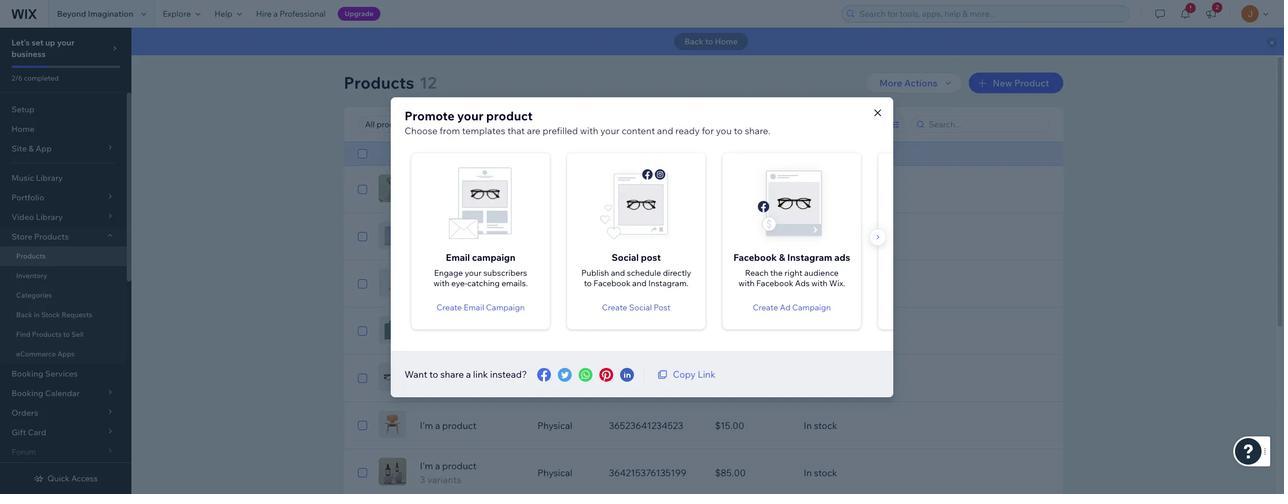 Task type: vqa. For each thing, say whether or not it's contained in the screenshot.
Products 12
yes



Task type: describe. For each thing, give the bounding box(es) containing it.
ecommerce apps
[[16, 350, 75, 359]]

i'm a product link for 364215376135191
[[413, 183, 531, 197]]

hire a professional
[[256, 9, 326, 19]]

music library link
[[0, 168, 127, 188]]

i'm a product 2 variants for 364115376135191
[[420, 272, 477, 297]]

email campaign
[[446, 252, 516, 263]]

help button
[[208, 0, 249, 28]]

hire a professional link
[[249, 0, 333, 28]]

wix.
[[830, 278, 846, 289]]

facebook for social post
[[594, 278, 631, 289]]

beyond
[[57, 9, 86, 19]]

0 horizontal spatial and
[[611, 268, 625, 278]]

copy
[[673, 369, 696, 381]]

categories link
[[0, 286, 127, 306]]

back to home
[[685, 36, 738, 47]]

$20.00
[[715, 231, 746, 243]]

home inside button
[[715, 36, 738, 47]]

2 for 364115376135191
[[420, 285, 425, 297]]

in stock for 217537123517253
[[804, 326, 838, 337]]

&
[[779, 252, 786, 263]]

variants for 364115376135191
[[427, 285, 461, 297]]

366615376135191 link
[[602, 365, 708, 393]]

booking services
[[12, 369, 78, 379]]

1 vertical spatial social
[[629, 302, 652, 313]]

your up sku at the left top
[[601, 125, 620, 136]]

217537123517253 link
[[602, 318, 708, 345]]

$20.00 link
[[708, 223, 797, 251]]

explore
[[163, 9, 191, 19]]

setup link
[[0, 100, 127, 119]]

364215376135191 link
[[602, 176, 708, 204]]

ecommerce apps link
[[0, 345, 127, 364]]

catching
[[467, 278, 500, 289]]

your inside let's set up your business
[[57, 37, 75, 48]]

professional
[[280, 9, 326, 19]]

364115376135191 link
[[602, 270, 708, 298]]

setup
[[12, 104, 34, 115]]

stock for 217537123517253
[[814, 326, 838, 337]]

type
[[538, 149, 556, 159]]

copy link
[[673, 369, 716, 381]]

$25.00 link
[[708, 318, 797, 345]]

3 for 217537123517253
[[420, 333, 425, 344]]

with left the at the right bottom
[[739, 278, 755, 289]]

campaign for &
[[793, 302, 831, 313]]

copy link button
[[656, 368, 716, 382]]

in stock for 364215376135199
[[804, 468, 838, 479]]

imagination
[[88, 9, 133, 19]]

2/6
[[12, 74, 22, 82]]

quick access
[[47, 474, 98, 484]]

the
[[771, 268, 783, 278]]

share
[[440, 369, 464, 381]]

social post
[[612, 252, 661, 263]]

1 horizontal spatial and
[[633, 278, 647, 289]]

instead?
[[490, 369, 527, 381]]

for
[[702, 125, 714, 136]]

stock for 364215376135191
[[814, 184, 838, 195]]

sku
[[609, 149, 626, 159]]

back for back to home
[[685, 36, 704, 47]]

Search... field
[[926, 116, 1046, 133]]

1 horizontal spatial inventory
[[804, 149, 840, 159]]

create social post
[[602, 302, 671, 313]]

ecommerce
[[16, 350, 56, 359]]

2 for 364215375135191
[[420, 238, 425, 250]]

ads
[[835, 252, 851, 263]]

12 for ( 12 )
[[444, 119, 452, 130]]

physical link for 217537123517253
[[531, 318, 602, 345]]

find
[[16, 330, 30, 339]]

promote your product choose from templates that are prefilled with your content and ready for you to share.
[[405, 108, 771, 136]]

in stock link for 217537123517253
[[797, 318, 1015, 345]]

you
[[716, 125, 732, 136]]

inventory inside sidebar element
[[16, 272, 47, 280]]

are
[[527, 125, 541, 136]]

products up ecommerce apps
[[32, 330, 62, 339]]

in stock for 364215375135191
[[804, 231, 838, 243]]

i'm for 364215376135199
[[420, 461, 433, 472]]

product inside promote your product choose from templates that are prefilled with your content and ready for you to share.
[[486, 108, 533, 123]]

inventory link
[[0, 266, 127, 286]]

in for 217537123517253
[[804, 326, 812, 337]]

$10.00 link
[[708, 270, 797, 298]]

store products
[[12, 232, 69, 242]]

let's set up your business
[[12, 37, 75, 59]]

content
[[622, 125, 655, 136]]

campaign
[[472, 252, 516, 263]]

physical link for 366615376135191
[[531, 365, 602, 393]]

364215375135191
[[609, 231, 686, 243]]

post
[[654, 302, 671, 313]]

$7.50
[[715, 373, 739, 385]]

$10.00
[[715, 278, 745, 290]]

physical for 217537123517253
[[538, 326, 573, 337]]

36523641234523
[[609, 420, 684, 432]]

Search for tools, apps, help & more... field
[[856, 6, 1126, 22]]

reach the right audience with facebook ads with wix.
[[739, 268, 846, 289]]

12 for products 12
[[420, 73, 437, 93]]

store products button
[[0, 227, 127, 247]]

products inside dropdown button
[[34, 232, 69, 242]]

templates
[[462, 125, 506, 136]]

i'm for 366615376135191
[[420, 366, 433, 378]]

music
[[12, 173, 34, 183]]

find products to sell link
[[0, 325, 127, 345]]

engage your subscribers with eye-catching emails.
[[434, 268, 528, 289]]

post
[[641, 252, 661, 263]]

variants for 364215376135199
[[427, 475, 461, 486]]

in stock link for 364215376135191
[[797, 176, 1015, 204]]

prefilled
[[543, 125, 578, 136]]

create for email
[[437, 302, 462, 313]]

find products to sell
[[16, 330, 84, 339]]

and inside promote your product choose from templates that are prefilled with your content and ready for you to share.
[[657, 125, 674, 136]]

to inside promote your product choose from templates that are prefilled with your content and ready for you to share.
[[734, 125, 743, 136]]

i'm for 364215375135191
[[420, 224, 433, 236]]

create ad campaign
[[753, 302, 831, 313]]

set
[[32, 37, 43, 48]]

physical for 364115376135191
[[538, 278, 573, 290]]

engage
[[434, 268, 463, 278]]

variants for 364215375135191
[[427, 238, 461, 250]]

i'm a product 2 variants for 364215375135191
[[420, 224, 477, 250]]

back in stock requests link
[[0, 306, 127, 325]]

0 vertical spatial email
[[446, 252, 470, 263]]

i'm for 364115376135191
[[420, 272, 433, 283]]

physical link for 364215376135191
[[531, 176, 602, 204]]

364215375135191 link
[[602, 223, 708, 251]]

physical link for 364215376135199
[[531, 460, 602, 487]]

to inside find products to sell link
[[63, 330, 70, 339]]

publish and schedule directly to facebook and instagram.
[[582, 268, 691, 289]]

1 i'm from the top
[[420, 184, 433, 195]]

stock for 364215376135199
[[814, 468, 838, 479]]

schedule
[[627, 268, 661, 278]]



Task type: locate. For each thing, give the bounding box(es) containing it.
(
[[441, 119, 444, 130]]

$85.00 link down price
[[708, 176, 797, 204]]

1 vertical spatial $85.00 link
[[708, 460, 797, 487]]

0 horizontal spatial create
[[437, 302, 462, 313]]

3 stock from the top
[[814, 278, 838, 290]]

1 stock from the top
[[814, 184, 838, 195]]

instagram.
[[649, 278, 689, 289]]

your
[[57, 37, 75, 48], [457, 108, 484, 123], [601, 125, 620, 136], [465, 268, 482, 278]]

in stock link for 364115376135191
[[797, 270, 1015, 298]]

2 create from the left
[[602, 302, 628, 313]]

i'm a product link for 36523641234523
[[413, 419, 531, 433]]

stock
[[41, 311, 60, 319]]

1 horizontal spatial create
[[602, 302, 628, 313]]

campaign down "ads"
[[793, 302, 831, 313]]

1 horizontal spatial home
[[715, 36, 738, 47]]

ready
[[676, 125, 700, 136]]

a
[[274, 9, 278, 19], [435, 184, 440, 195], [435, 224, 440, 236], [435, 272, 440, 283], [435, 319, 440, 330], [435, 366, 440, 378], [466, 369, 471, 381], [435, 420, 440, 432], [435, 461, 440, 472]]

3 in stock from the top
[[804, 278, 838, 290]]

social
[[612, 252, 639, 263], [629, 302, 652, 313]]

2 horizontal spatial and
[[657, 125, 674, 136]]

1 vertical spatial $85.00
[[715, 468, 746, 479]]

directly
[[663, 268, 691, 278]]

1 vertical spatial home
[[12, 124, 34, 134]]

5 physical link from the top
[[531, 365, 602, 393]]

physical
[[538, 184, 573, 195], [538, 231, 573, 243], [538, 278, 573, 290], [538, 326, 573, 337], [538, 373, 573, 385], [538, 420, 573, 432], [538, 468, 573, 479]]

back for back in stock requests
[[16, 311, 32, 319]]

and left ready
[[657, 125, 674, 136]]

$85.00 for 364215376135199
[[715, 468, 746, 479]]

and
[[657, 125, 674, 136], [611, 268, 625, 278], [633, 278, 647, 289]]

campaign for campaign
[[486, 302, 525, 313]]

5 in stock from the top
[[804, 420, 838, 432]]

stock for 364215375135191
[[814, 231, 838, 243]]

social up publish and schedule directly to facebook and instagram.
[[612, 252, 639, 263]]

$15.00 link
[[708, 412, 797, 440]]

2 horizontal spatial create
[[753, 302, 778, 313]]

3 physical from the top
[[538, 278, 573, 290]]

1 create from the left
[[437, 302, 462, 313]]

price
[[715, 149, 734, 159]]

variants
[[427, 238, 461, 250], [427, 285, 461, 297], [427, 333, 461, 344], [427, 380, 461, 391], [427, 475, 461, 486]]

sell
[[71, 330, 84, 339]]

and up create social post
[[633, 278, 647, 289]]

in for 364115376135191
[[804, 278, 812, 290]]

store
[[12, 232, 32, 242]]

want to share a link instead?
[[405, 369, 527, 381]]

0 horizontal spatial 12
[[420, 73, 437, 93]]

create down publish and schedule directly to facebook and instagram.
[[602, 302, 628, 313]]

3 in stock link from the top
[[797, 270, 1015, 298]]

home inside sidebar element
[[12, 124, 34, 134]]

2 $85.00 link from the top
[[708, 460, 797, 487]]

back inside sidebar element
[[16, 311, 32, 319]]

ad
[[780, 302, 791, 313]]

create for social
[[602, 302, 628, 313]]

0 vertical spatial 12
[[420, 73, 437, 93]]

1 3 from the top
[[420, 333, 425, 344]]

with right "ads"
[[812, 278, 828, 289]]

4 in stock from the top
[[804, 326, 838, 337]]

$7.50 link
[[708, 365, 797, 393]]

3 physical link from the top
[[531, 270, 602, 298]]

email
[[446, 252, 470, 263], [464, 302, 484, 313]]

emails.
[[502, 278, 528, 289]]

in stock link for 364215376135199
[[797, 460, 1015, 487]]

364215376135199 link
[[602, 460, 708, 487]]

in stock link for 36523641234523
[[797, 412, 1015, 440]]

5 in from the top
[[804, 420, 812, 432]]

in for 364215375135191
[[804, 231, 812, 243]]

categories
[[16, 291, 52, 300]]

366615376135191
[[609, 373, 685, 385]]

$85.00 down $15.00
[[715, 468, 746, 479]]

home
[[715, 36, 738, 47], [12, 124, 34, 134]]

upgrade button
[[338, 7, 381, 21]]

2 in stock from the top
[[804, 231, 838, 243]]

in stock for 36523641234523
[[804, 420, 838, 432]]

1 physical from the top
[[538, 184, 573, 195]]

from
[[440, 125, 460, 136]]

364215376135199
[[609, 468, 687, 479]]

0 vertical spatial inventory
[[804, 149, 840, 159]]

in for 364215376135199
[[804, 468, 812, 479]]

facebook inside reach the right audience with facebook ads with wix.
[[757, 278, 794, 289]]

services
[[45, 369, 78, 379]]

$85.00 down price
[[715, 184, 746, 195]]

in for 364215376135191
[[804, 184, 812, 195]]

0 horizontal spatial home
[[12, 124, 34, 134]]

$15.00
[[715, 420, 745, 432]]

back
[[685, 36, 704, 47], [16, 311, 32, 319]]

facebook inside publish and schedule directly to facebook and instagram.
[[594, 278, 631, 289]]

booking
[[12, 369, 43, 379]]

Unsaved view field
[[362, 116, 438, 133]]

1 vertical spatial i'm a product 2 variants
[[420, 272, 477, 297]]

physical link for 36523641234523
[[531, 412, 602, 440]]

1 horizontal spatial 12
[[444, 119, 452, 130]]

with inside engage your subscribers with eye-catching emails.
[[434, 278, 450, 289]]

i'm a product 2 variants for 366615376135191
[[420, 366, 477, 391]]

2 i'm a product from the top
[[420, 420, 477, 432]]

facebook for facebook & instagram ads
[[757, 278, 794, 289]]

0 vertical spatial 3
[[420, 333, 425, 344]]

1 in from the top
[[804, 184, 812, 195]]

4 i'm from the top
[[420, 319, 433, 330]]

physical link for 364215375135191
[[531, 223, 602, 251]]

in stock for 364215376135191
[[804, 184, 838, 195]]

products 12
[[344, 73, 437, 93]]

1 vertical spatial inventory
[[16, 272, 47, 280]]

create down eye-
[[437, 302, 462, 313]]

requests
[[62, 311, 92, 319]]

3 create from the left
[[753, 302, 778, 313]]

physical for 366615376135191
[[538, 373, 573, 385]]

physical link for 364115376135191
[[531, 270, 602, 298]]

access
[[71, 474, 98, 484]]

i'm a product down name
[[420, 184, 477, 195]]

$85.00 for 364215376135191
[[715, 184, 746, 195]]

None checkbox
[[358, 147, 367, 161], [358, 183, 367, 197], [358, 325, 367, 338], [358, 372, 367, 386], [358, 147, 367, 161], [358, 183, 367, 197], [358, 325, 367, 338], [358, 372, 367, 386]]

6 in stock link from the top
[[797, 460, 1015, 487]]

email up the engage
[[446, 252, 470, 263]]

i'm a product link down name
[[413, 183, 531, 197]]

with right prefilled
[[580, 125, 599, 136]]

3 i'm from the top
[[420, 272, 433, 283]]

products up unsaved view field
[[344, 73, 414, 93]]

publish
[[582, 268, 609, 278]]

0 vertical spatial $85.00
[[715, 184, 746, 195]]

0 horizontal spatial inventory
[[16, 272, 47, 280]]

0 vertical spatial $85.00 link
[[708, 176, 797, 204]]

campaign
[[486, 302, 525, 313], [793, 302, 831, 313]]

1 in stock from the top
[[804, 184, 838, 195]]

2 vertical spatial i'm a product 2 variants
[[420, 366, 477, 391]]

product
[[486, 108, 533, 123], [442, 184, 477, 195], [442, 224, 477, 236], [442, 272, 477, 283], [442, 319, 477, 330], [442, 366, 477, 378], [442, 420, 477, 432], [442, 461, 477, 472]]

4 stock from the top
[[814, 326, 838, 337]]

with left eye-
[[434, 278, 450, 289]]

library
[[36, 173, 63, 183]]

business
[[12, 49, 46, 59]]

364215376135191
[[609, 184, 685, 195]]

2 in from the top
[[804, 231, 812, 243]]

physical for 364215376135191
[[538, 184, 573, 195]]

0 vertical spatial i'm a product link
[[413, 183, 531, 197]]

your right up
[[57, 37, 75, 48]]

right
[[785, 268, 803, 278]]

7 i'm from the top
[[420, 461, 433, 472]]

$85.00 link for 364215376135199
[[708, 460, 797, 487]]

create for facebook
[[753, 302, 778, 313]]

eye-
[[452, 278, 467, 289]]

stock
[[814, 184, 838, 195], [814, 231, 838, 243], [814, 278, 838, 290], [814, 326, 838, 337], [814, 420, 838, 432], [814, 468, 838, 479]]

your right )
[[457, 108, 484, 123]]

6 physical link from the top
[[531, 412, 602, 440]]

4 in from the top
[[804, 326, 812, 337]]

list
[[391, 148, 1038, 334]]

with inside promote your product choose from templates that are prefilled with your content and ready for you to share.
[[580, 125, 599, 136]]

1 vertical spatial 12
[[444, 119, 452, 130]]

1 vertical spatial i'm a product
[[420, 420, 477, 432]]

7 physical from the top
[[538, 468, 573, 479]]

2 physical from the top
[[538, 231, 573, 243]]

i'm a product link
[[413, 183, 531, 197], [413, 419, 531, 433]]

list containing email campaign
[[391, 148, 1038, 334]]

1 vertical spatial i'm a product 3 variants
[[420, 461, 477, 486]]

ads
[[795, 278, 810, 289]]

1 i'm a product from the top
[[420, 184, 477, 195]]

stock for 36523641234523
[[814, 420, 838, 432]]

2 i'm a product link from the top
[[413, 419, 531, 433]]

3 in from the top
[[804, 278, 812, 290]]

6 in stock from the top
[[804, 468, 838, 479]]

364115376135191
[[609, 278, 685, 290]]

booking services link
[[0, 364, 127, 384]]

0 vertical spatial i'm a product
[[420, 184, 477, 195]]

back to home alert
[[131, 28, 1285, 55]]

3 i'm a product 2 variants from the top
[[420, 366, 477, 391]]

inventory
[[804, 149, 840, 159], [16, 272, 47, 280]]

4 physical from the top
[[538, 326, 573, 337]]

4 in stock link from the top
[[797, 318, 1015, 345]]

$85.00
[[715, 184, 746, 195], [715, 468, 746, 479]]

5 in stock link from the top
[[797, 412, 1015, 440]]

link
[[698, 369, 716, 381]]

2 i'm a product 3 variants from the top
[[420, 461, 477, 486]]

in stock link
[[797, 176, 1015, 204], [797, 223, 1015, 251], [797, 270, 1015, 298], [797, 318, 1015, 345], [797, 412, 1015, 440], [797, 460, 1015, 487]]

1 vertical spatial back
[[16, 311, 32, 319]]

physical for 36523641234523
[[538, 420, 573, 432]]

0 vertical spatial back
[[685, 36, 704, 47]]

back inside button
[[685, 36, 704, 47]]

in stock link for 364215375135191
[[797, 223, 1015, 251]]

products
[[344, 73, 414, 93], [34, 232, 69, 242], [16, 252, 46, 261], [32, 330, 62, 339]]

0 vertical spatial i'm a product 3 variants
[[420, 319, 477, 344]]

3 for 364215376135199
[[420, 475, 425, 486]]

i'm
[[420, 184, 433, 195], [420, 224, 433, 236], [420, 272, 433, 283], [420, 319, 433, 330], [420, 366, 433, 378], [420, 420, 433, 432], [420, 461, 433, 472]]

2 3 from the top
[[420, 475, 425, 486]]

5 physical from the top
[[538, 373, 573, 385]]

6 i'm from the top
[[420, 420, 433, 432]]

products down store
[[16, 252, 46, 261]]

0 horizontal spatial campaign
[[486, 302, 525, 313]]

facebook & instagram ads
[[734, 252, 851, 263]]

subscribers
[[484, 268, 527, 278]]

2 stock from the top
[[814, 231, 838, 243]]

to inside back to home button
[[705, 36, 713, 47]]

2
[[1216, 3, 1219, 11], [420, 238, 425, 250], [420, 285, 425, 297], [420, 380, 425, 391]]

1 i'm a product 3 variants from the top
[[420, 319, 477, 344]]

email down catching
[[464, 302, 484, 313]]

name
[[420, 149, 442, 159]]

6 physical from the top
[[538, 420, 573, 432]]

social left post
[[629, 302, 652, 313]]

i'm a product 3 variants for 364215376135199
[[420, 461, 477, 486]]

0 horizontal spatial back
[[16, 311, 32, 319]]

in
[[804, 184, 812, 195], [804, 231, 812, 243], [804, 278, 812, 290], [804, 326, 812, 337], [804, 420, 812, 432], [804, 468, 812, 479]]

2 campaign from the left
[[793, 302, 831, 313]]

1 vertical spatial i'm a product link
[[413, 419, 531, 433]]

1 in stock link from the top
[[797, 176, 1015, 204]]

create left ad at the bottom
[[753, 302, 778, 313]]

1 i'm a product 2 variants from the top
[[420, 224, 477, 250]]

stock for 364115376135191
[[814, 278, 838, 290]]

4 physical link from the top
[[531, 318, 602, 345]]

6 stock from the top
[[814, 468, 838, 479]]

i'm a product link down want to share a link instead?
[[413, 419, 531, 433]]

2 $85.00 from the top
[[715, 468, 746, 479]]

1 horizontal spatial campaign
[[793, 302, 831, 313]]

i'm a product down "share"
[[420, 420, 477, 432]]

back to home button
[[674, 33, 749, 50]]

to inside publish and schedule directly to facebook and instagram.
[[584, 278, 592, 289]]

( 12 )
[[441, 119, 455, 130]]

i'm for 217537123517253
[[420, 319, 433, 330]]

1 campaign from the left
[[486, 302, 525, 313]]

variants for 366615376135191
[[427, 380, 461, 391]]

2 in stock link from the top
[[797, 223, 1015, 251]]

i'm a product for 364215376135191
[[420, 184, 477, 195]]

$85.00 link down $15.00 'link'
[[708, 460, 797, 487]]

and right publish
[[611, 268, 625, 278]]

i'm a product for 36523641234523
[[420, 420, 477, 432]]

1 vertical spatial email
[[464, 302, 484, 313]]

apps
[[57, 350, 75, 359]]

2/6 completed
[[12, 74, 59, 82]]

i'm a product 3 variants
[[420, 319, 477, 344], [420, 461, 477, 486]]

$85.00 link for 364215376135191
[[708, 176, 797, 204]]

1 i'm a product link from the top
[[413, 183, 531, 197]]

help
[[215, 9, 232, 19]]

completed
[[24, 74, 59, 82]]

7 physical link from the top
[[531, 460, 602, 487]]

instagram
[[788, 252, 833, 263]]

products up products link
[[34, 232, 69, 242]]

2 i'm from the top
[[420, 224, 433, 236]]

beyond imagination
[[57, 9, 133, 19]]

campaign down emails.
[[486, 302, 525, 313]]

quick
[[47, 474, 70, 484]]

in stock for 364115376135191
[[804, 278, 838, 290]]

a inside 'link'
[[274, 9, 278, 19]]

in
[[34, 311, 40, 319]]

$85.00 link
[[708, 176, 797, 204], [708, 460, 797, 487]]

0 vertical spatial i'm a product 2 variants
[[420, 224, 477, 250]]

to
[[705, 36, 713, 47], [734, 125, 743, 136], [584, 278, 592, 289], [63, 330, 70, 339], [430, 369, 438, 381]]

i'm a product 3 variants for 217537123517253
[[420, 319, 477, 344]]

in for 36523641234523
[[804, 420, 812, 432]]

5 stock from the top
[[814, 420, 838, 432]]

6 in from the top
[[804, 468, 812, 479]]

variants for 217537123517253
[[427, 333, 461, 344]]

0 vertical spatial home
[[715, 36, 738, 47]]

1 $85.00 from the top
[[715, 184, 746, 195]]

up
[[45, 37, 55, 48]]

2 for 366615376135191
[[420, 380, 425, 391]]

your inside engage your subscribers with eye-catching emails.
[[465, 268, 482, 278]]

2 i'm a product 2 variants from the top
[[420, 272, 477, 297]]

0 vertical spatial social
[[612, 252, 639, 263]]

1 $85.00 link from the top
[[708, 176, 797, 204]]

2 inside button
[[1216, 3, 1219, 11]]

your down email campaign
[[465, 268, 482, 278]]

2 button
[[1199, 0, 1224, 28]]

physical for 364215376135199
[[538, 468, 573, 479]]

sidebar element
[[0, 28, 131, 495]]

physical for 364215375135191
[[538, 231, 573, 243]]

1 physical link from the top
[[531, 176, 602, 204]]

None checkbox
[[358, 230, 367, 244], [358, 277, 367, 291], [358, 419, 367, 433], [358, 466, 367, 480], [358, 230, 367, 244], [358, 277, 367, 291], [358, 419, 367, 433], [358, 466, 367, 480]]

1 horizontal spatial back
[[685, 36, 704, 47]]

hire
[[256, 9, 272, 19]]

link
[[473, 369, 488, 381]]

1 vertical spatial 3
[[420, 475, 425, 486]]

2 physical link from the top
[[531, 223, 602, 251]]

217537123517253
[[609, 326, 685, 337]]

5 i'm from the top
[[420, 366, 433, 378]]



